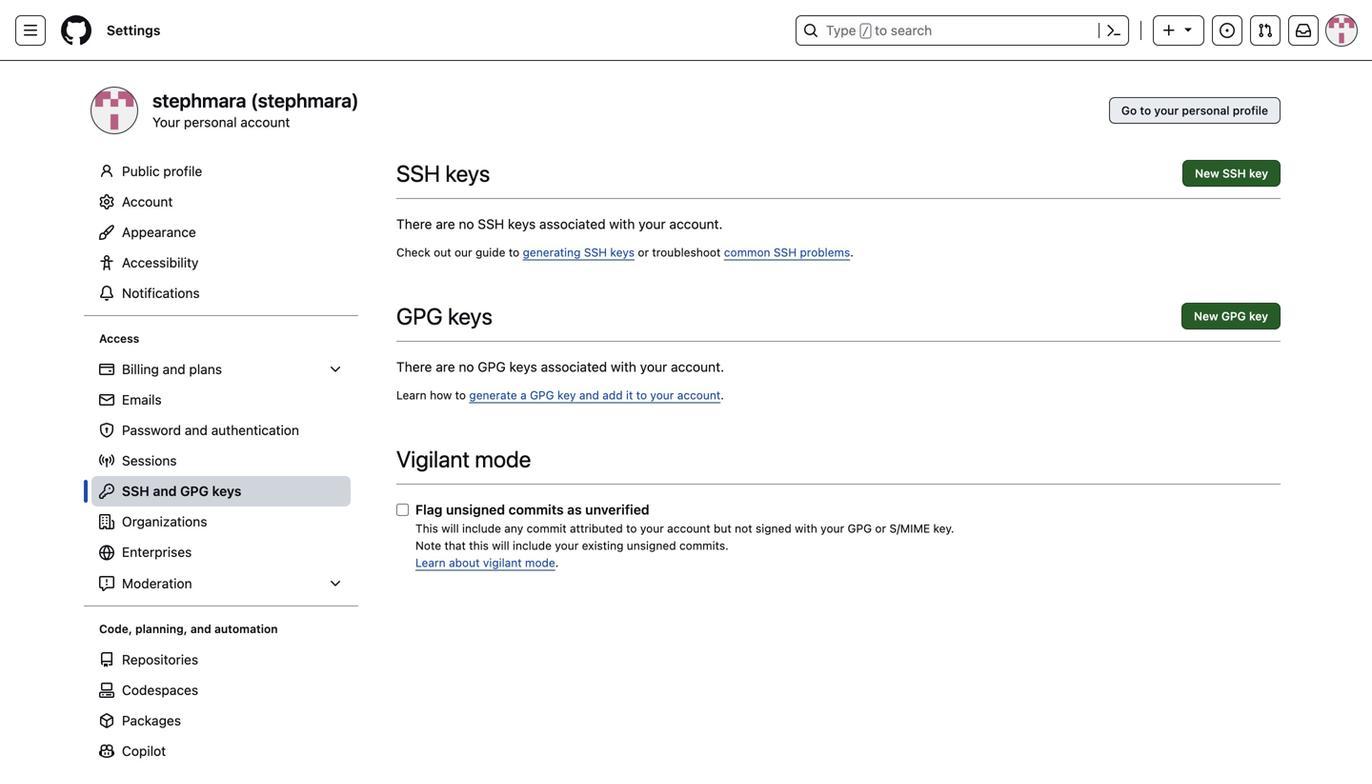 Task type: vqa. For each thing, say whether or not it's contained in the screenshot.
shield icon at the top
no



Task type: describe. For each thing, give the bounding box(es) containing it.
out
[[434, 246, 451, 259]]

accessibility image
[[99, 255, 114, 271]]

ssh and gpg keys link
[[91, 477, 351, 507]]

to right go
[[1140, 104, 1151, 117]]

generate a gpg key and add it to your account link
[[469, 389, 721, 402]]

common ssh problems link
[[724, 246, 850, 259]]

and up repositories link
[[190, 623, 211, 636]]

our
[[455, 246, 472, 259]]

repo image
[[99, 653, 114, 668]]

repositories link
[[91, 645, 351, 676]]

sessions
[[122, 453, 177, 469]]

vigilant
[[483, 557, 522, 570]]

copilot
[[122, 744, 166, 760]]

0 vertical spatial mode
[[475, 446, 531, 473]]

new gpg key
[[1194, 310, 1268, 323]]

not
[[735, 522, 753, 536]]

0 vertical spatial or
[[638, 246, 649, 259]]

your right signed
[[821, 522, 845, 536]]

gear image
[[99, 194, 114, 210]]

packages
[[122, 713, 181, 729]]

new ssh key
[[1195, 167, 1268, 180]]

add
[[603, 389, 623, 402]]

account. for there are no gpg keys associated with your account.
[[671, 359, 724, 375]]

profile inside go to your personal profile link
[[1233, 104, 1268, 117]]

flag unsigned commits as unverified
[[416, 502, 650, 518]]

personal for (stephmara)
[[184, 114, 237, 130]]

ssh up guide
[[478, 216, 504, 232]]

and left add
[[579, 389, 599, 402]]

vigilant mode
[[396, 446, 531, 473]]

account. for there are no ssh keys associated with your account.
[[669, 216, 723, 232]]

or inside this will include any commit attributed to your account but not signed with your gpg or         s/mime key. note that this will include your existing unsigned commits. learn about vigilant mode .
[[875, 522, 886, 536]]

to right how
[[455, 389, 466, 402]]

keys inside access list
[[212, 484, 241, 499]]

plus image
[[1162, 23, 1177, 38]]

bell image
[[99, 286, 114, 301]]

ssh inside access list
[[122, 484, 149, 499]]

shield lock image
[[99, 423, 114, 438]]

there for there are no ssh keys associated with your account.
[[396, 216, 432, 232]]

ssh keys
[[396, 160, 490, 187]]

2 vertical spatial key
[[558, 389, 576, 402]]

to right guide
[[509, 246, 520, 259]]

organization image
[[99, 515, 114, 530]]

key for ssh keys
[[1249, 167, 1268, 180]]

billing
[[122, 362, 159, 377]]

accessibility link
[[91, 248, 351, 278]]

moderation button
[[91, 569, 351, 599]]

homepage image
[[61, 15, 91, 46]]

there for there are no gpg keys associated with your account.
[[396, 359, 432, 375]]

your up check out our guide to generating ssh keys or troubleshoot common ssh problems .
[[639, 216, 666, 232]]

globe image
[[99, 546, 114, 561]]

mail image
[[99, 393, 114, 408]]

that
[[445, 539, 466, 553]]

this
[[469, 539, 489, 553]]

as
[[567, 502, 582, 518]]

account
[[122, 194, 173, 210]]

go
[[1122, 104, 1137, 117]]

codespaces
[[122, 683, 198, 699]]

stephmara (stephmara) your personal account
[[152, 89, 359, 130]]

any
[[504, 522, 523, 536]]

plans
[[189, 362, 222, 377]]

. for problems
[[850, 246, 854, 259]]

(stephmara)
[[251, 89, 359, 112]]

type
[[826, 22, 856, 38]]

emails
[[122, 392, 162, 408]]

this
[[416, 522, 438, 536]]

key image
[[99, 484, 114, 499]]

signed
[[756, 522, 792, 536]]

new for gpg keys
[[1194, 310, 1219, 323]]

generating
[[523, 246, 581, 259]]

. for account
[[721, 389, 724, 402]]

problems
[[800, 246, 850, 259]]

account inside this will include any commit attributed to your account but not signed with your gpg or         s/mime key. note that this will include your existing unsigned commits. learn about vigilant mode .
[[667, 522, 711, 536]]

appearance
[[122, 224, 196, 240]]

0 vertical spatial include
[[462, 522, 501, 536]]

keys down our in the top of the page
[[448, 303, 493, 330]]

common
[[724, 246, 771, 259]]

check out our guide to generating ssh keys or troubleshoot common ssh problems .
[[396, 246, 854, 259]]

new ssh key link
[[1183, 160, 1281, 187]]

. inside this will include any commit attributed to your account but not signed with your gpg or         s/mime key. note that this will include your existing unsigned commits. learn about vigilant mode .
[[555, 557, 559, 570]]

1 vertical spatial include
[[513, 539, 552, 553]]

1 vertical spatial will
[[492, 539, 510, 553]]

unsigned inside this will include any commit attributed to your account but not signed with your gpg or         s/mime key. note that this will include your existing unsigned commits. learn about vigilant mode .
[[627, 539, 676, 553]]

are for gpg
[[436, 359, 455, 375]]

note
[[416, 539, 441, 553]]

profile inside public profile link
[[163, 163, 202, 179]]

learn how to generate a gpg key and add it to your account .
[[396, 389, 724, 402]]

there are no gpg keys associated with your account.
[[396, 359, 724, 375]]

ssh right common
[[774, 246, 797, 259]]

gpg inside access list
[[180, 484, 209, 499]]

there are no ssh keys associated with your account.
[[396, 216, 723, 232]]

keys left troubleshoot
[[610, 246, 635, 259]]

moderation
[[122, 576, 192, 592]]

codespaces link
[[91, 676, 351, 706]]

@stephmara image
[[91, 88, 137, 133]]

key for gpg keys
[[1249, 310, 1268, 323]]

public profile
[[122, 163, 202, 179]]

0 vertical spatial unsigned
[[446, 502, 505, 518]]

ssh right generating
[[584, 246, 607, 259]]

type / to search
[[826, 22, 932, 38]]

access list
[[91, 355, 351, 599]]

git pull request image
[[1258, 23, 1273, 38]]

notifications image
[[1296, 23, 1311, 38]]

associated for ssh
[[539, 216, 606, 232]]

stephmara
[[152, 89, 246, 112]]

no for ssh
[[459, 216, 474, 232]]

keys up a at the bottom left of the page
[[509, 359, 537, 375]]

command palette image
[[1106, 23, 1122, 38]]

new for ssh keys
[[1195, 167, 1220, 180]]

personal for to
[[1182, 104, 1230, 117]]

commits.
[[679, 539, 729, 553]]

copilot link
[[91, 737, 351, 767]]

password
[[122, 423, 181, 438]]

with for there are no ssh keys associated with your account.
[[609, 216, 635, 232]]

enterprises link
[[91, 538, 351, 569]]

account link
[[91, 187, 351, 217]]

to inside this will include any commit attributed to your account but not signed with your gpg or         s/mime key. note that this will include your existing unsigned commits. learn about vigilant mode .
[[626, 522, 637, 536]]

how
[[430, 389, 452, 402]]

generating ssh keys link
[[523, 246, 635, 259]]

vigilant
[[396, 446, 470, 473]]

gpg inside this will include any commit attributed to your account but not signed with your gpg or         s/mime key. note that this will include your existing unsigned commits. learn about vigilant mode .
[[848, 522, 872, 536]]



Task type: locate. For each thing, give the bounding box(es) containing it.
1 horizontal spatial will
[[492, 539, 510, 553]]

automation
[[214, 623, 278, 636]]

to
[[875, 22, 887, 38], [1140, 104, 1151, 117], [509, 246, 520, 259], [455, 389, 466, 402], [636, 389, 647, 402], [626, 522, 637, 536]]

2 are from the top
[[436, 359, 455, 375]]

1 vertical spatial account
[[677, 389, 721, 402]]

0 horizontal spatial unsigned
[[446, 502, 505, 518]]

0 horizontal spatial profile
[[163, 163, 202, 179]]

existing
[[582, 539, 624, 553]]

about
[[449, 557, 480, 570]]

to right the it
[[636, 389, 647, 402]]

learn down the note
[[416, 557, 446, 570]]

enable vigilant mode element
[[396, 500, 1281, 572]]

key.
[[933, 522, 955, 536]]

mode up flag unsigned commits as unverified
[[475, 446, 531, 473]]

generate
[[469, 389, 517, 402]]

there up check
[[396, 216, 432, 232]]

or
[[638, 246, 649, 259], [875, 522, 886, 536]]

planning,
[[135, 623, 187, 636]]

go to your personal profile
[[1122, 104, 1268, 117]]

0 horizontal spatial .
[[555, 557, 559, 570]]

0 vertical spatial no
[[459, 216, 474, 232]]

new
[[1195, 167, 1220, 180], [1194, 310, 1219, 323]]

0 vertical spatial learn
[[396, 389, 427, 402]]

0 vertical spatial key
[[1249, 167, 1268, 180]]

or left troubleshoot
[[638, 246, 649, 259]]

2 no from the top
[[459, 359, 474, 375]]

broadcast image
[[99, 454, 114, 469]]

associated for gpg
[[541, 359, 607, 375]]

profile
[[1233, 104, 1268, 117], [163, 163, 202, 179]]

1 horizontal spatial .
[[721, 389, 724, 402]]

include up this
[[462, 522, 501, 536]]

will
[[442, 522, 459, 536], [492, 539, 510, 553]]

none checkbox inside enable vigilant mode element
[[396, 504, 409, 517]]

1 there from the top
[[396, 216, 432, 232]]

access
[[99, 332, 139, 345]]

and for gpg
[[153, 484, 177, 499]]

1 horizontal spatial include
[[513, 539, 552, 553]]

password and authentication
[[122, 423, 299, 438]]

check
[[396, 246, 431, 259]]

1 are from the top
[[436, 216, 455, 232]]

are
[[436, 216, 455, 232], [436, 359, 455, 375]]

1 vertical spatial .
[[721, 389, 724, 402]]

guide
[[476, 246, 506, 259]]

0 horizontal spatial personal
[[184, 114, 237, 130]]

settings
[[107, 22, 160, 38]]

personal down stephmara
[[184, 114, 237, 130]]

account right the it
[[677, 389, 721, 402]]

billing and plans
[[122, 362, 222, 377]]

None checkbox
[[396, 504, 409, 517]]

account up 'commits.'
[[667, 522, 711, 536]]

learn left how
[[396, 389, 427, 402]]

and
[[163, 362, 186, 377], [579, 389, 599, 402], [185, 423, 208, 438], [153, 484, 177, 499], [190, 623, 211, 636]]

are for ssh
[[436, 216, 455, 232]]

there up how
[[396, 359, 432, 375]]

your down commit
[[555, 539, 579, 553]]

your right the it
[[650, 389, 674, 402]]

keys up our in the top of the page
[[445, 160, 490, 187]]

sessions link
[[91, 446, 351, 477]]

with up check out our guide to generating ssh keys or troubleshoot common ssh problems .
[[609, 216, 635, 232]]

.
[[850, 246, 854, 259], [721, 389, 724, 402], [555, 557, 559, 570]]

and down emails link
[[185, 423, 208, 438]]

no up generate at left
[[459, 359, 474, 375]]

0 vertical spatial new
[[1195, 167, 1220, 180]]

billing and plans button
[[91, 355, 351, 385]]

account inside stephmara (stephmara) your personal account
[[240, 114, 290, 130]]

your up generate a gpg key and add it to your account link
[[640, 359, 667, 375]]

1 vertical spatial learn
[[416, 557, 446, 570]]

keys up generating
[[508, 216, 536, 232]]

unverified
[[585, 502, 650, 518]]

settings link
[[99, 15, 168, 46]]

notifications
[[122, 285, 200, 301]]

keys
[[445, 160, 490, 187], [508, 216, 536, 232], [610, 246, 635, 259], [448, 303, 493, 330], [509, 359, 537, 375], [212, 484, 241, 499]]

1 horizontal spatial profile
[[1233, 104, 1268, 117]]

2 vertical spatial with
[[795, 522, 818, 536]]

profile right public
[[163, 163, 202, 179]]

1 vertical spatial associated
[[541, 359, 607, 375]]

ssh right key icon
[[122, 484, 149, 499]]

commits
[[509, 502, 564, 518]]

0 vertical spatial associated
[[539, 216, 606, 232]]

and left plans
[[163, 362, 186, 377]]

code,
[[99, 623, 132, 636]]

0 vertical spatial .
[[850, 246, 854, 259]]

0 vertical spatial profile
[[1233, 104, 1268, 117]]

with for there are no gpg keys associated with your account.
[[611, 359, 637, 375]]

1 no from the top
[[459, 216, 474, 232]]

1 vertical spatial or
[[875, 522, 886, 536]]

1 vertical spatial profile
[[163, 163, 202, 179]]

a
[[520, 389, 527, 402]]

learn about vigilant mode link
[[416, 557, 555, 570]]

it
[[626, 389, 633, 402]]

personal
[[1182, 104, 1230, 117], [184, 114, 237, 130]]

ssh and gpg keys
[[122, 484, 241, 499]]

1 vertical spatial key
[[1249, 310, 1268, 323]]

with up the it
[[611, 359, 637, 375]]

associated
[[539, 216, 606, 232], [541, 359, 607, 375]]

ssh down the go to your personal profile
[[1223, 167, 1246, 180]]

person image
[[99, 164, 114, 179]]

0 vertical spatial account
[[240, 114, 290, 130]]

associated up generating ssh keys link
[[539, 216, 606, 232]]

and for plans
[[163, 362, 186, 377]]

attributed
[[570, 522, 623, 536]]

your
[[152, 114, 180, 130]]

1 vertical spatial there
[[396, 359, 432, 375]]

triangle down image
[[1181, 21, 1196, 37]]

unsigned up this
[[446, 502, 505, 518]]

search
[[891, 22, 932, 38]]

with
[[609, 216, 635, 232], [611, 359, 637, 375], [795, 522, 818, 536]]

1 horizontal spatial unsigned
[[627, 539, 676, 553]]

organizations link
[[91, 507, 351, 538]]

copilot image
[[99, 744, 114, 760]]

ssh
[[396, 160, 440, 187], [1223, 167, 1246, 180], [478, 216, 504, 232], [584, 246, 607, 259], [774, 246, 797, 259], [122, 484, 149, 499]]

mode inside this will include any commit attributed to your account but not signed with your gpg or         s/mime key. note that this will include your existing unsigned commits. learn about vigilant mode .
[[525, 557, 555, 570]]

gpg keys
[[396, 303, 493, 330]]

1 vertical spatial are
[[436, 359, 455, 375]]

0 horizontal spatial will
[[442, 522, 459, 536]]

learn inside this will include any commit attributed to your account but not signed with your gpg or         s/mime key. note that this will include your existing unsigned commits. learn about vigilant mode .
[[416, 557, 446, 570]]

0 vertical spatial are
[[436, 216, 455, 232]]

packages link
[[91, 706, 351, 737]]

unsigned
[[446, 502, 505, 518], [627, 539, 676, 553]]

issue opened image
[[1220, 23, 1235, 38]]

ssh up check
[[396, 160, 440, 187]]

personal up new ssh key link in the top right of the page
[[1182, 104, 1230, 117]]

appearance link
[[91, 217, 351, 248]]

1 vertical spatial with
[[611, 359, 637, 375]]

are up out
[[436, 216, 455, 232]]

1 vertical spatial mode
[[525, 557, 555, 570]]

or left s/mime at the right
[[875, 522, 886, 536]]

paintbrush image
[[99, 225, 114, 240]]

associated up "learn how to generate a gpg key and add it to your account ." at the bottom
[[541, 359, 607, 375]]

no up our in the top of the page
[[459, 216, 474, 232]]

accessibility
[[122, 255, 199, 271]]

and inside dropdown button
[[163, 362, 186, 377]]

enterprises
[[122, 545, 192, 560]]

0 horizontal spatial or
[[638, 246, 649, 259]]

mode
[[475, 446, 531, 473], [525, 557, 555, 570]]

go to your personal profile link
[[1109, 97, 1281, 124]]

s/mime
[[890, 522, 930, 536]]

with inside this will include any commit attributed to your account but not signed with your gpg or         s/mime key. note that this will include your existing unsigned commits. learn about vigilant mode .
[[795, 522, 818, 536]]

2 vertical spatial account
[[667, 522, 711, 536]]

and up organizations
[[153, 484, 177, 499]]

1 horizontal spatial or
[[875, 522, 886, 536]]

password and authentication link
[[91, 416, 351, 446]]

commit
[[527, 522, 567, 536]]

will up that
[[442, 522, 459, 536]]

1 vertical spatial new
[[1194, 310, 1219, 323]]

to right /
[[875, 22, 887, 38]]

new gpg key link
[[1182, 303, 1281, 330]]

package image
[[99, 714, 114, 729]]

account.
[[669, 216, 723, 232], [671, 359, 724, 375]]

your down unverified
[[640, 522, 664, 536]]

0 vertical spatial with
[[609, 216, 635, 232]]

0 vertical spatial there
[[396, 216, 432, 232]]

no
[[459, 216, 474, 232], [459, 359, 474, 375]]

2 horizontal spatial .
[[850, 246, 854, 259]]

code, planning, and automation list
[[91, 645, 351, 775]]

account down (stephmara)
[[240, 114, 290, 130]]

personal inside stephmara (stephmara) your personal account
[[184, 114, 237, 130]]

repositories
[[122, 652, 198, 668]]

but
[[714, 522, 732, 536]]

will up the vigilant
[[492, 539, 510, 553]]

/
[[862, 25, 869, 38]]

key
[[1249, 167, 1268, 180], [1249, 310, 1268, 323], [558, 389, 576, 402]]

0 horizontal spatial include
[[462, 522, 501, 536]]

1 vertical spatial unsigned
[[627, 539, 676, 553]]

1 horizontal spatial personal
[[1182, 104, 1230, 117]]

keys down sessions link
[[212, 484, 241, 499]]

flag
[[416, 502, 443, 518]]

1 vertical spatial account.
[[671, 359, 724, 375]]

learn
[[396, 389, 427, 402], [416, 557, 446, 570]]

unsigned right the existing
[[627, 539, 676, 553]]

include
[[462, 522, 501, 536], [513, 539, 552, 553]]

2 vertical spatial .
[[555, 557, 559, 570]]

are up how
[[436, 359, 455, 375]]

0 vertical spatial will
[[442, 522, 459, 536]]

2 there from the top
[[396, 359, 432, 375]]

to down unverified
[[626, 522, 637, 536]]

emails link
[[91, 385, 351, 416]]

your
[[1155, 104, 1179, 117], [639, 216, 666, 232], [640, 359, 667, 375], [650, 389, 674, 402], [640, 522, 664, 536], [821, 522, 845, 536], [555, 539, 579, 553]]

code, planning, and automation
[[99, 623, 278, 636]]

notifications link
[[91, 278, 351, 309]]

codespaces image
[[99, 683, 114, 699]]

this will include any commit attributed to your account but not signed with your gpg or         s/mime key. note that this will include your existing unsigned commits. learn about vigilant mode .
[[416, 522, 955, 570]]

1 vertical spatial no
[[459, 359, 474, 375]]

0 vertical spatial account.
[[669, 216, 723, 232]]

with right signed
[[795, 522, 818, 536]]

profile up "new ssh key"
[[1233, 104, 1268, 117]]

gpg
[[396, 303, 443, 330], [1222, 310, 1246, 323], [478, 359, 506, 375], [530, 389, 554, 402], [180, 484, 209, 499], [848, 522, 872, 536]]

include down commit
[[513, 539, 552, 553]]

authentication
[[211, 423, 299, 438]]

public profile link
[[91, 156, 351, 187]]

troubleshoot
[[652, 246, 721, 259]]

no for gpg
[[459, 359, 474, 375]]

organizations
[[122, 514, 207, 530]]

your right go
[[1155, 104, 1179, 117]]

mode down commit
[[525, 557, 555, 570]]

and for authentication
[[185, 423, 208, 438]]

public
[[122, 163, 160, 179]]



